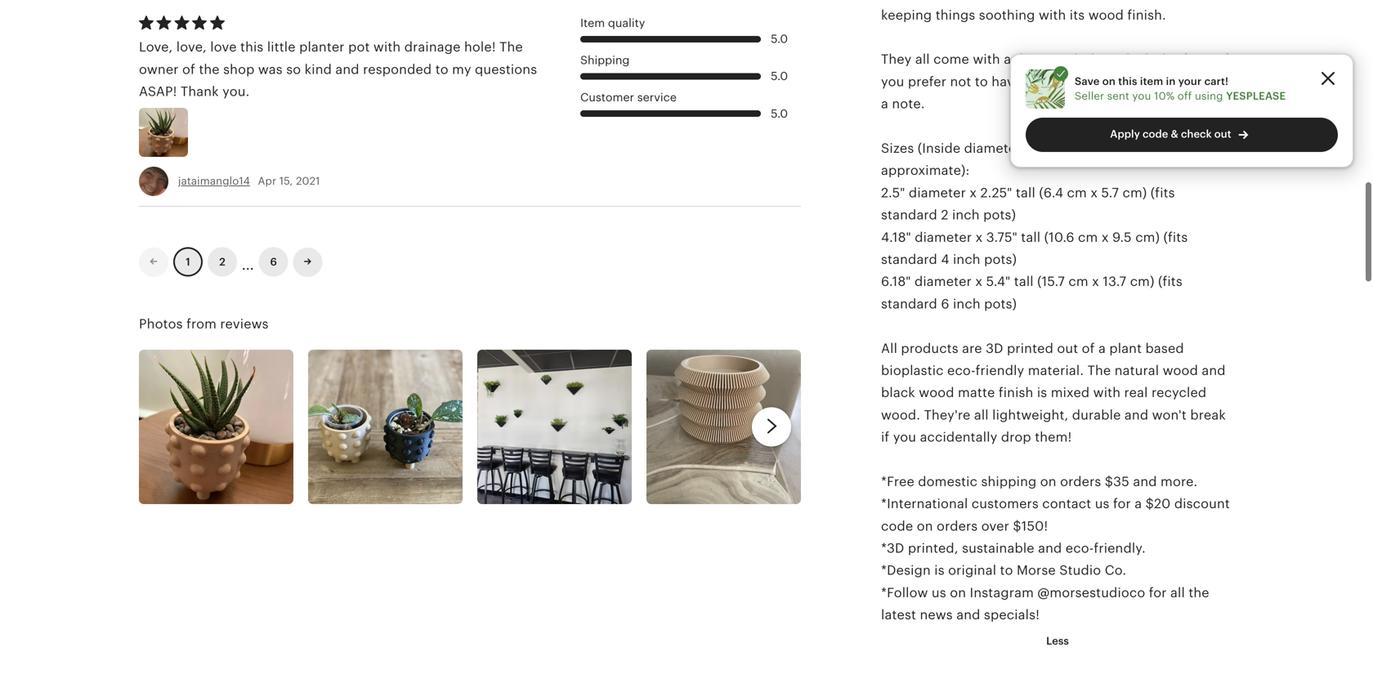 Task type: describe. For each thing, give the bounding box(es) containing it.
reviews
[[220, 317, 269, 331]]

0 vertical spatial hole
[[1075, 52, 1103, 67]]

accidentally
[[920, 430, 998, 445]]

pot
[[348, 40, 370, 55]]

*follow
[[881, 586, 928, 600]]

drop
[[1001, 430, 1032, 445]]

diameter down approximate):
[[909, 186, 966, 200]]

the inside all products are 3d printed out of a plant based bioplastic eco-friendly material. the natural wood and black wood matte finish is mixed with real recycled wood. they're all lightweight, durable and won't break if you accidentally drop them!
[[1088, 363, 1111, 378]]

and up $20
[[1133, 475, 1157, 489]]

love, love, love this little planter pot with drainage hole! the owner of the shop was so kind and responded to my questions asap! thank you.
[[139, 40, 537, 99]]

your
[[1179, 75, 1202, 87]]

little inside 'love, love, love this little planter pot with drainage hole! the owner of the shop was so kind and responded to my questions asap! thank you.'
[[267, 40, 296, 55]]

all products are 3d printed out of a plant based bioplastic eco-friendly material. the natural wood and black wood matte finish is mixed with real recycled wood. they're all lightweight, durable and won't break if you accidentally drop them!
[[881, 341, 1226, 445]]

with inside they all come with a drainage hole and 3 little "feet". if you prefer not to have the hole or feet, please leave me a note.
[[973, 52, 1001, 67]]

on inside save on this item in your cart! seller sent you 10% off using yesplease
[[1103, 75, 1116, 87]]

love,
[[139, 40, 173, 55]]

1 standard from the top
[[881, 208, 938, 222]]

1 horizontal spatial code
[[1143, 128, 1169, 140]]

with inside 'love, love, love this little planter pot with drainage hole! the owner of the shop was so kind and responded to my questions asap! thank you.'
[[374, 40, 401, 55]]

&
[[1171, 128, 1179, 140]]

them!
[[1035, 430, 1072, 445]]

me
[[1213, 74, 1233, 89]]

0 vertical spatial (fits
[[1151, 186, 1175, 200]]

3
[[1134, 52, 1142, 67]]

4.18"
[[881, 230, 911, 245]]

0 horizontal spatial orders
[[937, 519, 978, 534]]

sustainable
[[962, 541, 1035, 556]]

shipping
[[580, 54, 630, 67]]

photos
[[139, 317, 183, 331]]

apply code & check out
[[1111, 128, 1232, 140]]

my
[[452, 62, 471, 77]]

code inside *free domestic shipping on orders $35 and more. *international customers contact us for a $20 discount code on orders over $150! *3d printed, sustainable and eco-friendly. *design is original to morse studio co. *follow us on instagram @morsestudioco for all the latest news and specials!
[[881, 519, 914, 534]]

studio
[[1060, 564, 1102, 578]]

*3d
[[881, 541, 905, 556]]

item quality
[[580, 16, 645, 29]]

item
[[580, 16, 605, 29]]

products
[[901, 341, 959, 356]]

questions
[[475, 62, 537, 77]]

planter
[[299, 40, 345, 55]]

1 link
[[173, 247, 203, 277]]

1 vertical spatial wood
[[919, 386, 955, 400]]

on down *international
[[917, 519, 933, 534]]

diameter up 4
[[915, 230, 972, 245]]

leave
[[1176, 74, 1209, 89]]

from
[[186, 317, 217, 331]]

the inside *free domestic shipping on orders $35 and more. *international customers contact us for a $20 discount code on orders over $150! *3d printed, sustainable and eco-friendly. *design is original to morse studio co. *follow us on instagram @morsestudioco for all the latest news and specials!
[[1189, 586, 1210, 600]]

approximate):
[[881, 163, 970, 178]]

less
[[1047, 635, 1069, 647]]

of inside all products are 3d printed out of a plant based bioplastic eco-friendly material. the natural wood and black wood matte finish is mixed with real recycled wood. they're all lightweight, durable and won't break if you accidentally drop them!
[[1082, 341, 1095, 356]]

x left 3.75"
[[976, 230, 983, 245]]

1 horizontal spatial for
[[1149, 586, 1167, 600]]

a left note.
[[881, 97, 889, 111]]

1 vertical spatial pots)
[[984, 252, 1017, 267]]

apply
[[1111, 128, 1140, 140]]

1 vertical spatial (fits
[[1164, 230, 1188, 245]]

shop
[[223, 62, 255, 77]]

latest
[[881, 608, 917, 623]]

all inside "sizes (inside diameter and all measurements are approximate): 2.5" diameter x 2.25" tall (6.4 cm x 5.7 cm) (fits standard 2 inch pots) 4.18" diameter x 3.75" tall (10.6 cm x 9.5 cm) (fits standard 4 inch pots) 6.18" diameter x 5.4" tall (15.7 cm x 13.7 cm) (fits standard 6 inch pots)"
[[1053, 141, 1068, 156]]

2 vertical spatial cm)
[[1130, 274, 1155, 289]]

real
[[1125, 386, 1148, 400]]

*free domestic shipping on orders $35 and more. *international customers contact us for a $20 discount code on orders over $150! *3d printed, sustainable and eco-friendly. *design is original to morse studio co. *follow us on instagram @morsestudioco for all the latest news and specials!
[[881, 475, 1230, 623]]

if
[[1221, 52, 1229, 67]]

not
[[950, 74, 972, 89]]

0 vertical spatial pots)
[[984, 208, 1016, 222]]

bioplastic
[[881, 363, 944, 378]]

0 vertical spatial for
[[1114, 497, 1131, 512]]

all
[[881, 341, 898, 356]]

5.0 for quality
[[771, 32, 788, 45]]

0 vertical spatial wood
[[1163, 363, 1199, 378]]

1 vertical spatial cm
[[1078, 230, 1098, 245]]

and right 'news'
[[957, 608, 981, 623]]

3 standard from the top
[[881, 297, 938, 311]]

kind
[[305, 62, 332, 77]]

10%
[[1155, 90, 1175, 102]]

printed,
[[908, 541, 959, 556]]

love
[[210, 40, 237, 55]]

a inside all products are 3d printed out of a plant based bioplastic eco-friendly material. the natural wood and black wood matte finish is mixed with real recycled wood. they're all lightweight, durable and won't break if you accidentally drop them!
[[1099, 341, 1106, 356]]

owner
[[139, 62, 179, 77]]

drainage inside 'love, love, love this little planter pot with drainage hole! the owner of the shop was so kind and responded to my questions asap! thank you.'
[[404, 40, 461, 55]]

@morsestudioco
[[1038, 586, 1146, 600]]

sent
[[1108, 90, 1130, 102]]

13.7
[[1103, 274, 1127, 289]]

this inside save on this item in your cart! seller sent you 10% off using yesplease
[[1119, 75, 1138, 87]]

little inside they all come with a drainage hole and 3 little "feet". if you prefer not to have the hole or feet, please leave me a note.
[[1146, 52, 1174, 67]]

photos from reviews
[[139, 317, 269, 331]]

original
[[949, 564, 997, 578]]

jataimanglo14 apr 15, 2021
[[178, 175, 320, 187]]

this inside 'love, love, love this little planter pot with drainage hole! the owner of the shop was so kind and responded to my questions asap! thank you.'
[[240, 40, 264, 55]]

0 vertical spatial inch
[[952, 208, 980, 222]]

have
[[992, 74, 1022, 89]]

so
[[286, 62, 301, 77]]

0 horizontal spatial us
[[932, 586, 947, 600]]

natural
[[1115, 363, 1160, 378]]

and down 'real'
[[1125, 408, 1149, 423]]

2 vertical spatial tall
[[1014, 274, 1034, 289]]

plant
[[1110, 341, 1142, 356]]

$35
[[1105, 475, 1130, 489]]

friendly
[[976, 363, 1025, 378]]

(inside
[[918, 141, 961, 156]]

you inside save on this item in your cart! seller sent you 10% off using yesplease
[[1133, 90, 1152, 102]]

2 inside "sizes (inside diameter and all measurements are approximate): 2.5" diameter x 2.25" tall (6.4 cm x 5.7 cm) (fits standard 2 inch pots) 4.18" diameter x 3.75" tall (10.6 cm x 9.5 cm) (fits standard 4 inch pots) 6.18" diameter x 5.4" tall (15.7 cm x 13.7 cm) (fits standard 6 inch pots)"
[[941, 208, 949, 222]]

customers
[[972, 497, 1039, 512]]

domestic
[[918, 475, 978, 489]]

eco- inside *free domestic shipping on orders $35 and more. *international customers contact us for a $20 discount code on orders over $150! *3d printed, sustainable and eco-friendly. *design is original to morse studio co. *follow us on instagram @morsestudioco for all the latest news and specials!
[[1066, 541, 1094, 556]]

0 vertical spatial tall
[[1016, 186, 1036, 200]]

view details of this review photo by jataimanglo14 image
[[139, 108, 188, 157]]

more.
[[1161, 475, 1198, 489]]

to inside *free domestic shipping on orders $35 and more. *international customers contact us for a $20 discount code on orders over $150! *3d printed, sustainable and eco-friendly. *design is original to morse studio co. *follow us on instagram @morsestudioco for all the latest news and specials!
[[1000, 564, 1013, 578]]

x left "5.7"
[[1091, 186, 1098, 200]]

durable
[[1072, 408, 1121, 423]]

the inside 'love, love, love this little planter pot with drainage hole! the owner of the shop was so kind and responded to my questions asap! thank you.'
[[199, 62, 220, 77]]

printed
[[1007, 341, 1054, 356]]

is inside all products are 3d printed out of a plant based bioplastic eco-friendly material. the natural wood and black wood matte finish is mixed with real recycled wood. they're all lightweight, durable and won't break if you accidentally drop them!
[[1037, 386, 1048, 400]]

1 horizontal spatial us
[[1095, 497, 1110, 512]]

please
[[1131, 74, 1172, 89]]

$20
[[1146, 497, 1171, 512]]

2.5"
[[881, 186, 906, 200]]

diameter up 2.25"
[[964, 141, 1022, 156]]

2021
[[296, 175, 320, 187]]



Task type: locate. For each thing, give the bounding box(es) containing it.
customer service
[[580, 91, 677, 104]]

0 vertical spatial you
[[881, 74, 905, 89]]

hole left "or"
[[1050, 74, 1078, 89]]

cm right (10.6
[[1078, 230, 1098, 245]]

(15.7
[[1038, 274, 1065, 289]]

orders up contact at the right of page
[[1061, 475, 1102, 489]]

hole!
[[464, 40, 496, 55]]

out up material.
[[1057, 341, 1079, 356]]

1 vertical spatial code
[[881, 519, 914, 534]]

0 horizontal spatial is
[[935, 564, 945, 578]]

1 vertical spatial the
[[1088, 363, 1111, 378]]

the inside they all come with a drainage hole and 3 little "feet". if you prefer not to have the hole or feet, please leave me a note.
[[1026, 74, 1046, 89]]

x left 13.7
[[1092, 274, 1100, 289]]

asap!
[[139, 84, 177, 99]]

1 vertical spatial out
[[1057, 341, 1079, 356]]

5.0 for service
[[771, 107, 788, 120]]

$150!
[[1013, 519, 1048, 534]]

1 horizontal spatial is
[[1037, 386, 1048, 400]]

the inside 'love, love, love this little planter pot with drainage hole! the owner of the shop was so kind and responded to my questions asap! thank you.'
[[500, 40, 523, 55]]

out
[[1215, 128, 1232, 140], [1057, 341, 1079, 356]]

2 up 4
[[941, 208, 949, 222]]

2 vertical spatial 5.0
[[771, 107, 788, 120]]

0 vertical spatial cm)
[[1123, 186, 1147, 200]]

0 horizontal spatial wood
[[919, 386, 955, 400]]

orders up printed,
[[937, 519, 978, 534]]

code up *3d
[[881, 519, 914, 534]]

for down $35
[[1114, 497, 1131, 512]]

0 horizontal spatial little
[[267, 40, 296, 55]]

cm) right "5.7"
[[1123, 186, 1147, 200]]

less button
[[1034, 627, 1082, 656]]

is down printed,
[[935, 564, 945, 578]]

1 vertical spatial eco-
[[1066, 541, 1094, 556]]

2 horizontal spatial with
[[1094, 386, 1121, 400]]

to left my at the left top
[[436, 62, 449, 77]]

quality
[[608, 16, 645, 29]]

little up the was
[[267, 40, 296, 55]]

you
[[881, 74, 905, 89], [1133, 90, 1152, 102], [893, 430, 917, 445]]

cm right (15.7
[[1069, 274, 1089, 289]]

1 vertical spatial for
[[1149, 586, 1167, 600]]

0 vertical spatial us
[[1095, 497, 1110, 512]]

and up recycled
[[1202, 363, 1226, 378]]

finish
[[999, 386, 1034, 400]]

all
[[916, 52, 930, 67], [1053, 141, 1068, 156], [974, 408, 989, 423], [1171, 586, 1185, 600]]

you.
[[223, 84, 250, 99]]

1 horizontal spatial eco-
[[1066, 541, 1094, 556]]

out inside apply code & check out link
[[1215, 128, 1232, 140]]

drainage up my at the left top
[[404, 40, 461, 55]]

0 horizontal spatial are
[[962, 341, 983, 356]]

6 inside the 6 'link'
[[270, 256, 277, 268]]

eco- up studio
[[1066, 541, 1094, 556]]

cm
[[1067, 186, 1087, 200], [1078, 230, 1098, 245], [1069, 274, 1089, 289]]

1 vertical spatial is
[[935, 564, 945, 578]]

0 vertical spatial orders
[[1061, 475, 1102, 489]]

pots) down the 5.4"
[[985, 297, 1017, 311]]

*design
[[881, 564, 931, 578]]

a left plant
[[1099, 341, 1106, 356]]

4
[[941, 252, 950, 267]]

you down "please"
[[1133, 90, 1152, 102]]

break
[[1191, 408, 1226, 423]]

jataimanglo14 link
[[178, 175, 250, 187]]

2 horizontal spatial the
[[1189, 586, 1210, 600]]

customer
[[580, 91, 634, 104]]

wood
[[1163, 363, 1199, 378], [919, 386, 955, 400]]

2 vertical spatial inch
[[953, 297, 981, 311]]

of down love,
[[182, 62, 195, 77]]

item
[[1140, 75, 1164, 87]]

1 vertical spatial us
[[932, 586, 947, 600]]

this up sent
[[1119, 75, 1138, 87]]

the up questions
[[500, 40, 523, 55]]

thank
[[181, 84, 219, 99]]

us up 'news'
[[932, 586, 947, 600]]

0 vertical spatial 2
[[941, 208, 949, 222]]

instagram
[[970, 586, 1034, 600]]

this up shop at the left of the page
[[240, 40, 264, 55]]

0 horizontal spatial out
[[1057, 341, 1079, 356]]

wood up recycled
[[1163, 363, 1199, 378]]

the down plant
[[1088, 363, 1111, 378]]

(fits right 13.7
[[1159, 274, 1183, 289]]

cart!
[[1205, 75, 1229, 87]]

1 horizontal spatial out
[[1215, 128, 1232, 140]]

0 horizontal spatial to
[[436, 62, 449, 77]]

you down they
[[881, 74, 905, 89]]

with up have
[[973, 52, 1001, 67]]

1 horizontal spatial to
[[975, 74, 988, 89]]

0 horizontal spatial the
[[500, 40, 523, 55]]

15,
[[279, 175, 293, 187]]

inch down approximate):
[[952, 208, 980, 222]]

2 horizontal spatial to
[[1000, 564, 1013, 578]]

yesplease
[[1227, 90, 1286, 102]]

diameter down 4
[[915, 274, 972, 289]]

hole up save
[[1075, 52, 1103, 67]]

1 vertical spatial cm)
[[1136, 230, 1160, 245]]

6 link
[[259, 247, 288, 277]]

(fits right 9.5
[[1164, 230, 1188, 245]]

a inside *free domestic shipping on orders $35 and more. *international customers contact us for a $20 discount code on orders over $150! *3d printed, sustainable and eco-friendly. *design is original to morse studio co. *follow us on instagram @morsestudioco for all the latest news and specials!
[[1135, 497, 1142, 512]]

0 vertical spatial code
[[1143, 128, 1169, 140]]

wood up they're
[[919, 386, 955, 400]]

of left plant
[[1082, 341, 1095, 356]]

on up sent
[[1103, 75, 1116, 87]]

cm) right 9.5
[[1136, 230, 1160, 245]]

are inside all products are 3d printed out of a plant based bioplastic eco-friendly material. the natural wood and black wood matte finish is mixed with real recycled wood. they're all lightweight, durable and won't break if you accidentally drop them!
[[962, 341, 983, 356]]

of inside 'love, love, love this little planter pot with drainage hole! the owner of the shop was so kind and responded to my questions asap! thank you.'
[[182, 62, 195, 77]]

to right not
[[975, 74, 988, 89]]

"feet".
[[1178, 52, 1217, 67]]

with up durable
[[1094, 386, 1121, 400]]

little right 3
[[1146, 52, 1174, 67]]

to inside they all come with a drainage hole and 3 little "feet". if you prefer not to have the hole or feet, please leave me a note.
[[975, 74, 988, 89]]

for
[[1114, 497, 1131, 512], [1149, 586, 1167, 600]]

drainage
[[404, 40, 461, 55], [1015, 52, 1071, 67]]

tall left the (6.4
[[1016, 186, 1036, 200]]

0 horizontal spatial of
[[182, 62, 195, 77]]

us
[[1095, 497, 1110, 512], [932, 586, 947, 600]]

and inside they all come with a drainage hole and 3 little "feet". if you prefer not to have the hole or feet, please leave me a note.
[[1106, 52, 1130, 67]]

all inside they all come with a drainage hole and 3 little "feet". if you prefer not to have the hole or feet, please leave me a note.
[[916, 52, 930, 67]]

0 vertical spatial eco-
[[948, 363, 976, 378]]

using
[[1195, 90, 1224, 102]]

0 vertical spatial 5.0
[[771, 32, 788, 45]]

0 horizontal spatial for
[[1114, 497, 1131, 512]]

2 vertical spatial pots)
[[985, 297, 1017, 311]]

1 vertical spatial you
[[1133, 90, 1152, 102]]

love,
[[176, 40, 207, 55]]

0 horizontal spatial 2
[[219, 256, 225, 268]]

inch right 4
[[953, 252, 981, 267]]

2 vertical spatial standard
[[881, 297, 938, 311]]

0 vertical spatial standard
[[881, 208, 938, 222]]

2 5.0 from the top
[[771, 70, 788, 83]]

drainage inside they all come with a drainage hole and 3 little "feet". if you prefer not to have the hole or feet, please leave me a note.
[[1015, 52, 1071, 67]]

are left the 3d
[[962, 341, 983, 356]]

1 horizontal spatial of
[[1082, 341, 1095, 356]]

0 horizontal spatial eco-
[[948, 363, 976, 378]]

cm right the (6.4
[[1067, 186, 1087, 200]]

tall right the 5.4"
[[1014, 274, 1034, 289]]

on up contact at the right of page
[[1041, 475, 1057, 489]]

out inside all products are 3d printed out of a plant based bioplastic eco-friendly material. the natural wood and black wood matte finish is mixed with real recycled wood. they're all lightweight, durable and won't break if you accidentally drop them!
[[1057, 341, 1079, 356]]

you right if
[[893, 430, 917, 445]]

all inside all products are 3d printed out of a plant based bioplastic eco-friendly material. the natural wood and black wood matte finish is mixed with real recycled wood. they're all lightweight, durable and won't break if you accidentally drop them!
[[974, 408, 989, 423]]

2 vertical spatial you
[[893, 430, 917, 445]]

1 vertical spatial hole
[[1050, 74, 1078, 89]]

apply code & check out link
[[1026, 118, 1338, 152]]

all inside *free domestic shipping on orders $35 and more. *international customers contact us for a $20 discount code on orders over $150! *3d printed, sustainable and eco-friendly. *design is original to morse studio co. *follow us on instagram @morsestudioco for all the latest news and specials!
[[1171, 586, 1185, 600]]

1 horizontal spatial drainage
[[1015, 52, 1071, 67]]

2.25"
[[981, 186, 1013, 200]]

they all come with a drainage hole and 3 little "feet". if you prefer not to have the hole or feet, please leave me a note.
[[881, 52, 1233, 111]]

1 horizontal spatial 2
[[941, 208, 949, 222]]

2 left the …
[[219, 256, 225, 268]]

on down original
[[950, 586, 967, 600]]

eco-
[[948, 363, 976, 378], [1066, 541, 1094, 556]]

and left 3
[[1106, 52, 1130, 67]]

standard up the 4.18"
[[881, 208, 938, 222]]

with up the 'responded'
[[374, 40, 401, 55]]

tall
[[1016, 186, 1036, 200], [1021, 230, 1041, 245], [1014, 274, 1034, 289]]

and inside "sizes (inside diameter and all measurements are approximate): 2.5" diameter x 2.25" tall (6.4 cm x 5.7 cm) (fits standard 2 inch pots) 4.18" diameter x 3.75" tall (10.6 cm x 9.5 cm) (fits standard 4 inch pots) 6.18" diameter x 5.4" tall (15.7 cm x 13.7 cm) (fits standard 6 inch pots)"
[[1025, 141, 1049, 156]]

is up lightweight,
[[1037, 386, 1048, 400]]

2 standard from the top
[[881, 252, 938, 267]]

0 vertical spatial cm
[[1067, 186, 1087, 200]]

a left $20
[[1135, 497, 1142, 512]]

eco- inside all products are 3d printed out of a plant based bioplastic eco-friendly material. the natural wood and black wood matte finish is mixed with real recycled wood. they're all lightweight, durable and won't break if you accidentally drop them!
[[948, 363, 976, 378]]

1 vertical spatial orders
[[937, 519, 978, 534]]

x left the 5.4"
[[976, 274, 983, 289]]

a up have
[[1004, 52, 1012, 67]]

to inside 'love, love, love this little planter pot with drainage hole! the owner of the shop was so kind and responded to my questions asap! thank you.'
[[436, 62, 449, 77]]

friendly.
[[1094, 541, 1146, 556]]

are down &
[[1169, 141, 1189, 156]]

cm) right 13.7
[[1130, 274, 1155, 289]]

you inside they all come with a drainage hole and 3 little "feet". if you prefer not to have the hole or feet, please leave me a note.
[[881, 74, 905, 89]]

0 vertical spatial are
[[1169, 141, 1189, 156]]

sizes
[[881, 141, 914, 156]]

come
[[934, 52, 970, 67]]

6 inside "sizes (inside diameter and all measurements are approximate): 2.5" diameter x 2.25" tall (6.4 cm x 5.7 cm) (fits standard 2 inch pots) 4.18" diameter x 3.75" tall (10.6 cm x 9.5 cm) (fits standard 4 inch pots) 6.18" diameter x 5.4" tall (15.7 cm x 13.7 cm) (fits standard 6 inch pots)"
[[941, 297, 950, 311]]

1 vertical spatial standard
[[881, 252, 938, 267]]

apr
[[258, 175, 276, 187]]

and up the (6.4
[[1025, 141, 1049, 156]]

pots)
[[984, 208, 1016, 222], [984, 252, 1017, 267], [985, 297, 1017, 311]]

1 horizontal spatial the
[[1088, 363, 1111, 378]]

standard
[[881, 208, 938, 222], [881, 252, 938, 267], [881, 297, 938, 311]]

they're
[[924, 408, 971, 423]]

based
[[1146, 341, 1185, 356]]

(6.4
[[1039, 186, 1064, 200]]

service
[[637, 91, 677, 104]]

0 horizontal spatial with
[[374, 40, 401, 55]]

2 link
[[208, 247, 237, 277]]

pots) up 3.75"
[[984, 208, 1016, 222]]

6 down 4
[[941, 297, 950, 311]]

0 vertical spatial this
[[240, 40, 264, 55]]

1 vertical spatial 2
[[219, 256, 225, 268]]

1 horizontal spatial this
[[1119, 75, 1138, 87]]

6 right the …
[[270, 256, 277, 268]]

1 vertical spatial 6
[[941, 297, 950, 311]]

note.
[[892, 97, 925, 111]]

us down $35
[[1095, 497, 1110, 512]]

code left &
[[1143, 128, 1169, 140]]

5.4"
[[987, 274, 1011, 289]]

0 horizontal spatial this
[[240, 40, 264, 55]]

little
[[267, 40, 296, 55], [1146, 52, 1174, 67]]

are inside "sizes (inside diameter and all measurements are approximate): 2.5" diameter x 2.25" tall (6.4 cm x 5.7 cm) (fits standard 2 inch pots) 4.18" diameter x 3.75" tall (10.6 cm x 9.5 cm) (fits standard 4 inch pots) 6.18" diameter x 5.4" tall (15.7 cm x 13.7 cm) (fits standard 6 inch pots)"
[[1169, 141, 1189, 156]]

drainage up have
[[1015, 52, 1071, 67]]

the
[[199, 62, 220, 77], [1026, 74, 1046, 89], [1189, 586, 1210, 600]]

prefer
[[908, 74, 947, 89]]

with inside all products are 3d printed out of a plant based bioplastic eco-friendly material. the natural wood and black wood matte finish is mixed with real recycled wood. they're all lightweight, durable and won't break if you accidentally drop them!
[[1094, 386, 1121, 400]]

morse
[[1017, 564, 1056, 578]]

hole
[[1075, 52, 1103, 67], [1050, 74, 1078, 89]]

to
[[436, 62, 449, 77], [975, 74, 988, 89], [1000, 564, 1013, 578]]

specials!
[[984, 608, 1040, 623]]

0 vertical spatial out
[[1215, 128, 1232, 140]]

1 horizontal spatial little
[[1146, 52, 1174, 67]]

eco- up matte
[[948, 363, 976, 378]]

pots) down 3.75"
[[984, 252, 1017, 267]]

standard down 6.18" on the top right
[[881, 297, 938, 311]]

is inside *free domestic shipping on orders $35 and more. *international customers contact us for a $20 discount code on orders over $150! *3d printed, sustainable and eco-friendly. *design is original to morse studio co. *follow us on instagram @morsestudioco for all the latest news and specials!
[[935, 564, 945, 578]]

3 5.0 from the top
[[771, 107, 788, 120]]

1 horizontal spatial 6
[[941, 297, 950, 311]]

(fits right "5.7"
[[1151, 186, 1175, 200]]

1 horizontal spatial wood
[[1163, 363, 1199, 378]]

news
[[920, 608, 953, 623]]

won't
[[1153, 408, 1187, 423]]

1 vertical spatial are
[[962, 341, 983, 356]]

0 horizontal spatial code
[[881, 519, 914, 534]]

1 vertical spatial of
[[1082, 341, 1095, 356]]

x left 2.25"
[[970, 186, 977, 200]]

to up instagram
[[1000, 564, 1013, 578]]

out right check
[[1215, 128, 1232, 140]]

0 horizontal spatial 6
[[270, 256, 277, 268]]

2 vertical spatial (fits
[[1159, 274, 1183, 289]]

0 horizontal spatial the
[[199, 62, 220, 77]]

0 vertical spatial the
[[500, 40, 523, 55]]

1 vertical spatial 5.0
[[771, 70, 788, 83]]

1 vertical spatial inch
[[953, 252, 981, 267]]

x left 9.5
[[1102, 230, 1109, 245]]

and inside 'love, love, love this little planter pot with drainage hole! the owner of the shop was so kind and responded to my questions asap! thank you.'
[[336, 62, 360, 77]]

for right @morsestudioco
[[1149, 586, 1167, 600]]

1 5.0 from the top
[[771, 32, 788, 45]]

1 horizontal spatial orders
[[1061, 475, 1102, 489]]

contact
[[1043, 497, 1092, 512]]

discount
[[1175, 497, 1230, 512]]

feet,
[[1098, 74, 1127, 89]]

measurements
[[1071, 141, 1165, 156]]

0 vertical spatial 6
[[270, 256, 277, 268]]

0 vertical spatial is
[[1037, 386, 1048, 400]]

sizes (inside diameter and all measurements are approximate): 2.5" diameter x 2.25" tall (6.4 cm x 5.7 cm) (fits standard 2 inch pots) 4.18" diameter x 3.75" tall (10.6 cm x 9.5 cm) (fits standard 4 inch pots) 6.18" diameter x 5.4" tall (15.7 cm x 13.7 cm) (fits standard 6 inch pots)
[[881, 141, 1189, 311]]

orders
[[1061, 475, 1102, 489], [937, 519, 978, 534]]

material.
[[1028, 363, 1084, 378]]

seller
[[1075, 90, 1105, 102]]

mixed
[[1051, 386, 1090, 400]]

check
[[1181, 128, 1212, 140]]

*free
[[881, 475, 915, 489]]

tall left (10.6
[[1021, 230, 1041, 245]]

0 vertical spatial of
[[182, 62, 195, 77]]

and down pot
[[336, 62, 360, 77]]

and up morse
[[1038, 541, 1062, 556]]

are
[[1169, 141, 1189, 156], [962, 341, 983, 356]]

1 vertical spatial this
[[1119, 75, 1138, 87]]

standard down the 4.18"
[[881, 252, 938, 267]]

3.75"
[[987, 230, 1018, 245]]

1 horizontal spatial with
[[973, 52, 1001, 67]]

inch up products
[[953, 297, 981, 311]]

*international
[[881, 497, 968, 512]]

jataimanglo14
[[178, 175, 250, 187]]

you inside all products are 3d printed out of a plant based bioplastic eco-friendly material. the natural wood and black wood matte finish is mixed with real recycled wood. they're all lightweight, durable and won't break if you accidentally drop them!
[[893, 430, 917, 445]]

save on this item in your cart! seller sent you 10% off using yesplease
[[1075, 75, 1286, 102]]

2 vertical spatial cm
[[1069, 274, 1089, 289]]

1 horizontal spatial the
[[1026, 74, 1046, 89]]

1 horizontal spatial are
[[1169, 141, 1189, 156]]

0 horizontal spatial drainage
[[404, 40, 461, 55]]

responded
[[363, 62, 432, 77]]

1 vertical spatial tall
[[1021, 230, 1041, 245]]



Task type: vqa. For each thing, say whether or not it's contained in the screenshot.
search field
no



